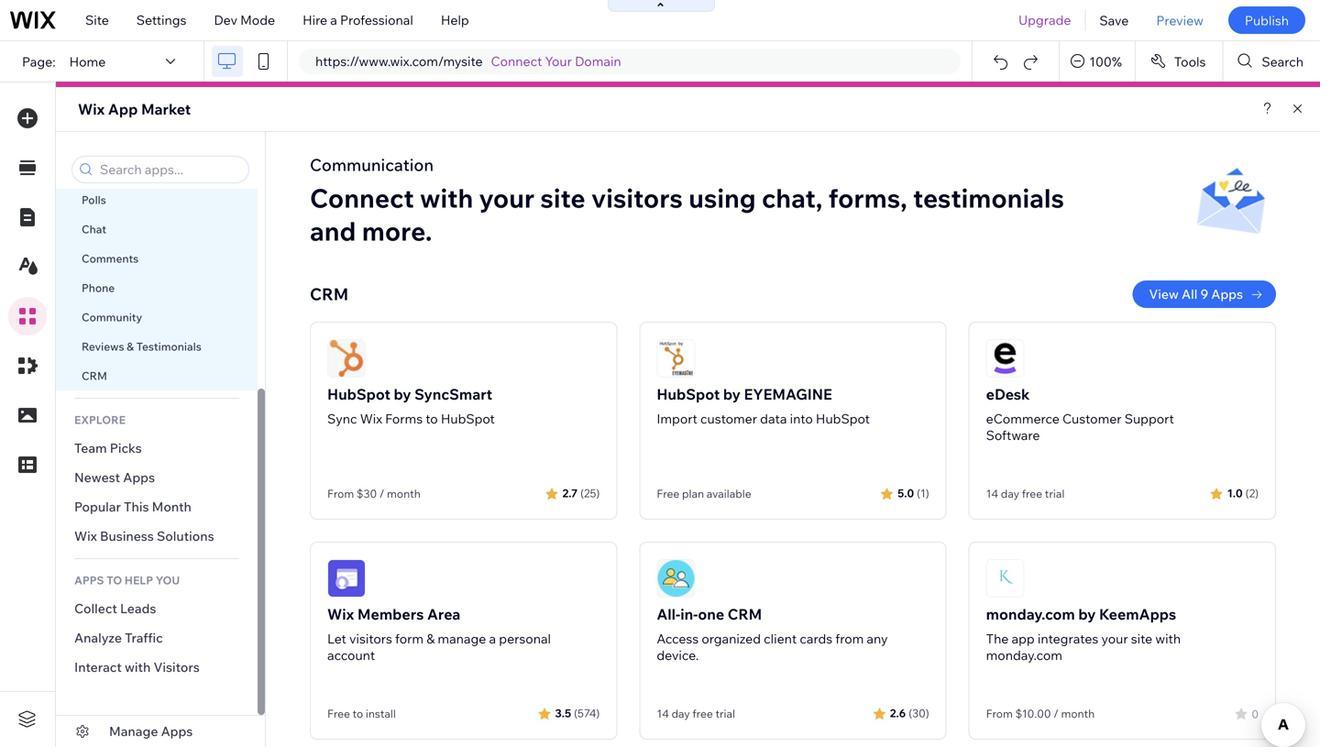 Task type: describe. For each thing, give the bounding box(es) containing it.
support
[[1125, 411, 1174, 427]]

from for monday.com by keemapps
[[986, 707, 1013, 721]]

customer
[[1063, 411, 1122, 427]]

professional
[[340, 12, 413, 28]]

a inside wix members area let visitors form & manage a personal account
[[489, 631, 496, 647]]

by for eyemagine
[[723, 385, 741, 403]]

day for ecommerce
[[1001, 487, 1020, 501]]

14 for ecommerce
[[986, 487, 999, 501]]

hubspot by eyemagine logo image
[[657, 339, 695, 378]]

& inside reviews & testimonials link
[[127, 340, 134, 353]]

personal
[[499, 631, 551, 647]]

settings
[[136, 12, 187, 28]]

(2)
[[1246, 486, 1259, 500]]

more.
[[362, 215, 432, 247]]

free for hubspot by eyemagine
[[657, 487, 680, 501]]

apps
[[74, 574, 104, 587]]

keemapps
[[1099, 605, 1177, 624]]

members
[[358, 605, 424, 624]]

apps for manage apps
[[161, 723, 193, 740]]

chat,
[[762, 182, 823, 214]]

hubspot right "into" on the right bottom of the page
[[816, 411, 870, 427]]

5.0 (1)
[[898, 486, 929, 500]]

14 for in-
[[657, 707, 669, 721]]

wix inside hubspot by syncsmart sync wix forms to hubspot
[[360, 411, 382, 427]]

software
[[986, 427, 1040, 443]]

wix business solutions link
[[56, 522, 258, 551]]

sync
[[327, 411, 357, 427]]

tools
[[1175, 53, 1206, 69]]

wix for wix business solutions
[[74, 528, 97, 544]]

100%
[[1090, 53, 1122, 69]]

free for in-
[[693, 707, 713, 721]]

publish button
[[1229, 6, 1306, 34]]

wix for wix members area let visitors form & manage a personal account
[[327, 605, 354, 624]]

all-in-one crm logo image
[[657, 559, 695, 598]]

2.7
[[563, 486, 578, 500]]

https://www.wix.com/mysite
[[315, 53, 483, 69]]

site
[[85, 12, 109, 28]]

manage apps button
[[56, 716, 265, 747]]

collect leads link
[[56, 594, 258, 624]]

one
[[698, 605, 725, 624]]

upgrade
[[1019, 12, 1071, 28]]

available
[[707, 487, 752, 501]]

free plan available
[[657, 487, 752, 501]]

manage
[[438, 631, 486, 647]]

(30)
[[909, 707, 929, 720]]

testimonials
[[136, 340, 202, 353]]

monday.com by keemapps logo image
[[986, 559, 1025, 598]]

client
[[764, 631, 797, 647]]

from $30 / month
[[327, 487, 421, 501]]

100% button
[[1060, 41, 1135, 82]]

visitors inside communication connect with your site visitors using chat, forms, testimonials and more.
[[591, 182, 683, 214]]

data
[[760, 411, 787, 427]]

all
[[1182, 286, 1198, 302]]

app
[[1012, 631, 1035, 647]]

wix for wix app market
[[78, 100, 105, 118]]

by for syncsmart
[[394, 385, 411, 403]]

wix app market
[[78, 100, 191, 118]]

wix members area let visitors form & manage a personal account
[[327, 605, 551, 663]]

wix business solutions
[[74, 528, 214, 544]]

5.0
[[898, 486, 914, 500]]

apps to help you
[[74, 574, 180, 587]]

connect for connect your domain
[[491, 53, 542, 69]]

dev
[[214, 12, 237, 28]]

to inside hubspot by syncsmart sync wix forms to hubspot
[[426, 411, 438, 427]]

from $10.00 / month
[[986, 707, 1095, 721]]

search button
[[1224, 41, 1320, 82]]

1.0 (2)
[[1228, 486, 1259, 500]]

hubspot down "syncsmart"
[[441, 411, 495, 427]]

month for hubspot
[[387, 487, 421, 501]]

leads
[[120, 601, 156, 617]]

eyemagine
[[744, 385, 832, 403]]

any
[[867, 631, 888, 647]]

free for wix members area
[[327, 707, 350, 721]]

help
[[125, 574, 153, 587]]

0
[[1252, 707, 1259, 721]]

community
[[82, 310, 142, 324]]

from for hubspot by syncsmart
[[327, 487, 354, 501]]

hubspot by eyemagine import customer data into hubspot
[[657, 385, 870, 427]]

all-
[[657, 605, 681, 624]]

2.6 (30)
[[890, 707, 929, 720]]

communication
[[310, 155, 434, 175]]

month for monday.com
[[1061, 707, 1095, 721]]

analyze traffic
[[74, 630, 163, 646]]

hubspot by syncsmart logo image
[[327, 339, 366, 378]]

customer
[[701, 411, 757, 427]]

analyze
[[74, 630, 122, 646]]

free for ecommerce
[[1022, 487, 1043, 501]]

reviews & testimonials link
[[56, 332, 258, 361]]

your
[[545, 53, 572, 69]]

team picks
[[74, 440, 142, 456]]

newest apps link
[[56, 463, 258, 492]]

site inside communication connect with your site visitors using chat, forms, testimonials and more.
[[540, 182, 586, 214]]

and
[[310, 215, 356, 247]]

area
[[427, 605, 461, 624]]



Task type: vqa. For each thing, say whether or not it's contained in the screenshot.


Task type: locate. For each thing, give the bounding box(es) containing it.
connect down communication on the left
[[310, 182, 414, 214]]

site
[[540, 182, 586, 214], [1131, 631, 1153, 647]]

1 horizontal spatial /
[[1054, 707, 1059, 721]]

from
[[836, 631, 864, 647]]

1 horizontal spatial apps
[[161, 723, 193, 740]]

2 vertical spatial crm
[[728, 605, 762, 624]]

1 vertical spatial &
[[427, 631, 435, 647]]

free down device. on the bottom of page
[[693, 707, 713, 721]]

crm down reviews
[[82, 369, 107, 383]]

1 vertical spatial site
[[1131, 631, 1153, 647]]

popular this month
[[74, 499, 192, 515]]

phone link
[[56, 273, 258, 303]]

1 horizontal spatial free
[[657, 487, 680, 501]]

hubspot by syncsmart sync wix forms to hubspot
[[327, 385, 495, 427]]

newest
[[74, 469, 120, 486]]

month right $30
[[387, 487, 421, 501]]

1 horizontal spatial 14
[[986, 487, 999, 501]]

0 horizontal spatial with
[[125, 659, 151, 675]]

by inside hubspot by eyemagine import customer data into hubspot
[[723, 385, 741, 403]]

crm down and
[[310, 284, 349, 304]]

apps up this
[[123, 469, 155, 486]]

your inside communication connect with your site visitors using chat, forms, testimonials and more.
[[479, 182, 535, 214]]

0 vertical spatial trial
[[1045, 487, 1065, 501]]

hubspot up 'sync' on the left
[[327, 385, 391, 403]]

site inside the monday.com by keemapps the app integrates your site with monday.com
[[1131, 631, 1153, 647]]

0 vertical spatial site
[[540, 182, 586, 214]]

1 horizontal spatial a
[[489, 631, 496, 647]]

by inside the monday.com by keemapps the app integrates your site with monday.com
[[1079, 605, 1096, 624]]

view
[[1149, 286, 1179, 302]]

trial for one
[[716, 707, 735, 721]]

0 horizontal spatial to
[[353, 707, 363, 721]]

wix left app
[[78, 100, 105, 118]]

1 vertical spatial your
[[1102, 631, 1128, 647]]

1 monday.com from the top
[[986, 605, 1075, 624]]

traffic
[[125, 630, 163, 646]]

day down device. on the bottom of page
[[672, 707, 690, 721]]

14 down device. on the bottom of page
[[657, 707, 669, 721]]

edesk logo image
[[986, 339, 1025, 378]]

your inside the monday.com by keemapps the app integrates your site with monday.com
[[1102, 631, 1128, 647]]

by for keemapps
[[1079, 605, 1096, 624]]

free down the software
[[1022, 487, 1043, 501]]

wix inside wix members area let visitors form & manage a personal account
[[327, 605, 354, 624]]

0 vertical spatial a
[[330, 12, 337, 28]]

1 horizontal spatial &
[[427, 631, 435, 647]]

0 vertical spatial free
[[1022, 487, 1043, 501]]

1 vertical spatial monday.com
[[986, 647, 1063, 663]]

0 horizontal spatial /
[[379, 487, 385, 501]]

crm
[[310, 284, 349, 304], [82, 369, 107, 383], [728, 605, 762, 624]]

edesk ecommerce customer support software
[[986, 385, 1174, 443]]

help
[[441, 12, 469, 28]]

edesk
[[986, 385, 1030, 403]]

0 vertical spatial from
[[327, 487, 354, 501]]

preview button
[[1143, 0, 1218, 40]]

0 vertical spatial day
[[1001, 487, 1020, 501]]

analyze traffic link
[[56, 624, 258, 653]]

0 horizontal spatial trial
[[716, 707, 735, 721]]

1 vertical spatial 14
[[657, 707, 669, 721]]

a right the hire
[[330, 12, 337, 28]]

publish
[[1245, 12, 1289, 28]]

collect
[[74, 601, 117, 617]]

0 horizontal spatial a
[[330, 12, 337, 28]]

0 vertical spatial 14
[[986, 487, 999, 501]]

interact with visitors
[[74, 659, 200, 675]]

comments link
[[56, 244, 258, 273]]

$30
[[357, 487, 377, 501]]

view all 9 apps
[[1149, 286, 1243, 302]]

your
[[479, 182, 535, 214], [1102, 631, 1128, 647]]

0 vertical spatial connect
[[491, 53, 542, 69]]

0 horizontal spatial your
[[479, 182, 535, 214]]

by up integrates
[[1079, 605, 1096, 624]]

/ right $30
[[379, 487, 385, 501]]

0 horizontal spatial 14 day free trial
[[657, 707, 735, 721]]

0 horizontal spatial visitors
[[349, 631, 392, 647]]

monday.com down app
[[986, 647, 1063, 663]]

tools button
[[1136, 41, 1223, 82]]

0 vertical spatial apps
[[1212, 286, 1243, 302]]

view all 9 apps link
[[1133, 281, 1276, 308]]

form
[[395, 631, 424, 647]]

0 vertical spatial /
[[379, 487, 385, 501]]

reviews & testimonials
[[82, 340, 202, 353]]

0 vertical spatial free
[[657, 487, 680, 501]]

polls
[[82, 193, 106, 207]]

1 vertical spatial free
[[693, 707, 713, 721]]

picks
[[110, 440, 142, 456]]

0 horizontal spatial by
[[394, 385, 411, 403]]

with up more.
[[420, 182, 473, 214]]

apps right manage
[[161, 723, 193, 740]]

hubspot up import
[[657, 385, 720, 403]]

0 vertical spatial to
[[426, 411, 438, 427]]

1 vertical spatial from
[[986, 707, 1013, 721]]

/ for hubspot
[[379, 487, 385, 501]]

polls link
[[56, 185, 258, 215]]

by up forms
[[394, 385, 411, 403]]

trial for customer
[[1045, 487, 1065, 501]]

into
[[790, 411, 813, 427]]

1 vertical spatial to
[[353, 707, 363, 721]]

month
[[152, 499, 192, 515]]

visitors inside wix members area let visitors form & manage a personal account
[[349, 631, 392, 647]]

syncsmart
[[415, 385, 492, 403]]

a
[[330, 12, 337, 28], [489, 631, 496, 647]]

apps for newest apps
[[123, 469, 155, 486]]

0 horizontal spatial connect
[[310, 182, 414, 214]]

organized
[[702, 631, 761, 647]]

preview
[[1157, 12, 1204, 28]]

monday.com up app
[[986, 605, 1075, 624]]

community link
[[56, 303, 258, 332]]

explore
[[74, 413, 126, 427]]

using
[[689, 182, 756, 214]]

0 vertical spatial your
[[479, 182, 535, 214]]

import
[[657, 411, 698, 427]]

14
[[986, 487, 999, 501], [657, 707, 669, 721]]

2 vertical spatial apps
[[161, 723, 193, 740]]

1 horizontal spatial from
[[986, 707, 1013, 721]]

1 vertical spatial trial
[[716, 707, 735, 721]]

visitors
[[591, 182, 683, 214], [349, 631, 392, 647]]

2.6
[[890, 707, 906, 720]]

access
[[657, 631, 699, 647]]

0 horizontal spatial month
[[387, 487, 421, 501]]

a right manage
[[489, 631, 496, 647]]

1 horizontal spatial to
[[426, 411, 438, 427]]

2.7 (25)
[[563, 486, 600, 500]]

with down 'keemapps'
[[1156, 631, 1181, 647]]

0 horizontal spatial site
[[540, 182, 586, 214]]

apps inside button
[[161, 723, 193, 740]]

free
[[1022, 487, 1043, 501], [693, 707, 713, 721]]

by inside hubspot by syncsmart sync wix forms to hubspot
[[394, 385, 411, 403]]

0 vertical spatial visitors
[[591, 182, 683, 214]]

from left $30
[[327, 487, 354, 501]]

the
[[986, 631, 1009, 647]]

market
[[141, 100, 191, 118]]

0 horizontal spatial free
[[693, 707, 713, 721]]

install
[[366, 707, 396, 721]]

ecommerce
[[986, 411, 1060, 427]]

1 vertical spatial month
[[1061, 707, 1095, 721]]

chat link
[[56, 215, 258, 244]]

with
[[420, 182, 473, 214], [1156, 631, 1181, 647], [125, 659, 151, 675]]

home
[[69, 53, 106, 69]]

with inside interact with visitors link
[[125, 659, 151, 675]]

from
[[327, 487, 354, 501], [986, 707, 1013, 721]]

14 day free trial down device. on the bottom of page
[[657, 707, 735, 721]]

popular
[[74, 499, 121, 515]]

1 horizontal spatial day
[[1001, 487, 1020, 501]]

free to install
[[327, 707, 396, 721]]

collect leads
[[74, 601, 156, 617]]

wix down popular
[[74, 528, 97, 544]]

0 vertical spatial &
[[127, 340, 134, 353]]

/ right $10.00
[[1054, 707, 1059, 721]]

by
[[394, 385, 411, 403], [723, 385, 741, 403], [1079, 605, 1096, 624]]

1 vertical spatial visitors
[[349, 631, 392, 647]]

mode
[[240, 12, 275, 28]]

14 down the software
[[986, 487, 999, 501]]

wix members area logo image
[[327, 559, 366, 598]]

visitors up account
[[349, 631, 392, 647]]

1 horizontal spatial visitors
[[591, 182, 683, 214]]

1 horizontal spatial trial
[[1045, 487, 1065, 501]]

in-
[[681, 605, 698, 624]]

forms,
[[829, 182, 908, 214]]

0 vertical spatial month
[[387, 487, 421, 501]]

2 horizontal spatial apps
[[1212, 286, 1243, 302]]

you
[[156, 574, 180, 587]]

to right forms
[[426, 411, 438, 427]]

connect for connect with your site visitors using chat, forms, testimonials and more.
[[310, 182, 414, 214]]

free
[[657, 487, 680, 501], [327, 707, 350, 721]]

1 horizontal spatial month
[[1061, 707, 1095, 721]]

1 vertical spatial apps
[[123, 469, 155, 486]]

1 vertical spatial 14 day free trial
[[657, 707, 735, 721]]

& right form
[[427, 631, 435, 647]]

1 horizontal spatial with
[[420, 182, 473, 214]]

communication connect with your site visitors using chat, forms, testimonials and more.
[[310, 155, 1065, 247]]

month right $10.00
[[1061, 707, 1095, 721]]

14 day free trial for in-
[[657, 707, 735, 721]]

2 horizontal spatial by
[[1079, 605, 1096, 624]]

0 vertical spatial with
[[420, 182, 473, 214]]

1 horizontal spatial crm
[[310, 284, 349, 304]]

dev mode
[[214, 12, 275, 28]]

monday.com by keemapps the app integrates your site with monday.com
[[986, 605, 1181, 663]]

0 horizontal spatial crm
[[82, 369, 107, 383]]

1 horizontal spatial by
[[723, 385, 741, 403]]

day down the software
[[1001, 487, 1020, 501]]

free left install
[[327, 707, 350, 721]]

wix up let
[[327, 605, 354, 624]]

(574)
[[574, 707, 600, 720]]

apps right 9
[[1212, 286, 1243, 302]]

14 day free trial for ecommerce
[[986, 487, 1065, 501]]

interact
[[74, 659, 122, 675]]

connect left 'your'
[[491, 53, 542, 69]]

2 horizontal spatial with
[[1156, 631, 1181, 647]]

1 vertical spatial connect
[[310, 182, 414, 214]]

2 vertical spatial with
[[125, 659, 151, 675]]

&
[[127, 340, 134, 353], [427, 631, 435, 647]]

0 horizontal spatial from
[[327, 487, 354, 501]]

wix right 'sync' on the left
[[360, 411, 382, 427]]

0 vertical spatial monday.com
[[986, 605, 1075, 624]]

business
[[100, 528, 154, 544]]

with down traffic
[[125, 659, 151, 675]]

9
[[1201, 286, 1209, 302]]

(25)
[[581, 486, 600, 500]]

from left $10.00
[[986, 707, 1013, 721]]

domain
[[575, 53, 621, 69]]

1 horizontal spatial site
[[1131, 631, 1153, 647]]

account
[[327, 647, 375, 663]]

trial down organized at the bottom of the page
[[716, 707, 735, 721]]

& right reviews
[[127, 340, 134, 353]]

1 horizontal spatial connect
[[491, 53, 542, 69]]

with inside the monday.com by keemapps the app integrates your site with monday.com
[[1156, 631, 1181, 647]]

0 horizontal spatial free
[[327, 707, 350, 721]]

by up customer
[[723, 385, 741, 403]]

2 horizontal spatial crm
[[728, 605, 762, 624]]

0 horizontal spatial 14
[[657, 707, 669, 721]]

0 horizontal spatial day
[[672, 707, 690, 721]]

trial down ecommerce
[[1045, 487, 1065, 501]]

1 vertical spatial crm
[[82, 369, 107, 383]]

crm link
[[56, 361, 258, 391]]

1 vertical spatial with
[[1156, 631, 1181, 647]]

crm inside all-in-one crm access organized client cards from any device.
[[728, 605, 762, 624]]

1 vertical spatial /
[[1054, 707, 1059, 721]]

Search apps... field
[[94, 157, 243, 182]]

this
[[124, 499, 149, 515]]

visitors left using
[[591, 182, 683, 214]]

1 horizontal spatial your
[[1102, 631, 1128, 647]]

all-in-one crm access organized client cards from any device.
[[657, 605, 888, 663]]

day for in-
[[672, 707, 690, 721]]

forms
[[385, 411, 423, 427]]

0 vertical spatial 14 day free trial
[[986, 487, 1065, 501]]

free left plan
[[657, 487, 680, 501]]

crm up organized at the bottom of the page
[[728, 605, 762, 624]]

0 horizontal spatial &
[[127, 340, 134, 353]]

newest apps
[[74, 469, 155, 486]]

& inside wix members area let visitors form & manage a personal account
[[427, 631, 435, 647]]

1 vertical spatial day
[[672, 707, 690, 721]]

2 monday.com from the top
[[986, 647, 1063, 663]]

1 vertical spatial free
[[327, 707, 350, 721]]

/ for monday.com
[[1054, 707, 1059, 721]]

connect inside communication connect with your site visitors using chat, forms, testimonials and more.
[[310, 182, 414, 214]]

0 vertical spatial crm
[[310, 284, 349, 304]]

with inside communication connect with your site visitors using chat, forms, testimonials and more.
[[420, 182, 473, 214]]

integrates
[[1038, 631, 1099, 647]]

hire a professional
[[303, 12, 413, 28]]

0 horizontal spatial apps
[[123, 469, 155, 486]]

to left install
[[353, 707, 363, 721]]

apps
[[1212, 286, 1243, 302], [123, 469, 155, 486], [161, 723, 193, 740]]

1 horizontal spatial 14 day free trial
[[986, 487, 1065, 501]]

testimonials
[[913, 182, 1065, 214]]

14 day free trial down the software
[[986, 487, 1065, 501]]

1 vertical spatial a
[[489, 631, 496, 647]]

app
[[108, 100, 138, 118]]

1 horizontal spatial free
[[1022, 487, 1043, 501]]



